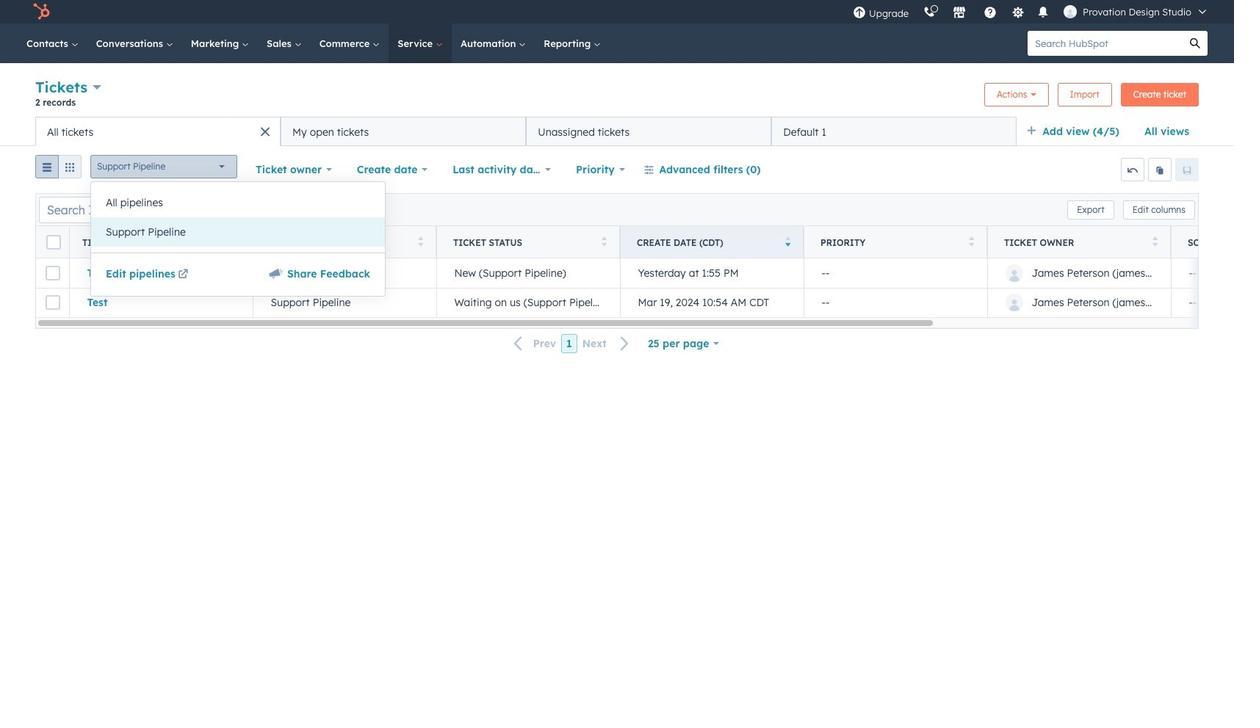 Task type: locate. For each thing, give the bounding box(es) containing it.
1 press to sort. image from the left
[[602, 236, 607, 247]]

descending sort. press to sort ascending. image
[[785, 236, 791, 247]]

press to sort. image for fourth press to sort. element
[[969, 236, 975, 247]]

link opens in a new window image
[[178, 270, 188, 281]]

3 press to sort. image from the left
[[1153, 236, 1158, 247]]

link opens in a new window image
[[178, 267, 188, 284]]

james peterson image
[[1064, 5, 1078, 18]]

press to sort. image
[[418, 236, 423, 247]]

group
[[35, 155, 82, 184]]

2 press to sort. image from the left
[[969, 236, 975, 247]]

banner
[[35, 76, 1200, 117]]

menu
[[846, 0, 1217, 24]]

press to sort. image
[[602, 236, 607, 247], [969, 236, 975, 247], [1153, 236, 1158, 247]]

0 horizontal spatial press to sort. image
[[602, 236, 607, 247]]

press to sort. element
[[234, 236, 240, 249], [418, 236, 423, 249], [602, 236, 607, 249], [969, 236, 975, 249], [1153, 236, 1158, 249]]

4 press to sort. element from the left
[[969, 236, 975, 249]]

1 horizontal spatial press to sort. image
[[969, 236, 975, 247]]

pagination navigation
[[506, 334, 639, 354]]

list box
[[91, 182, 385, 253]]

2 horizontal spatial press to sort. image
[[1153, 236, 1158, 247]]



Task type: vqa. For each thing, say whether or not it's contained in the screenshot.
'OF' inside so you can keep track of how much money you are making over time.
no



Task type: describe. For each thing, give the bounding box(es) containing it.
2 press to sort. element from the left
[[418, 236, 423, 249]]

1 press to sort. element from the left
[[234, 236, 240, 249]]

press to sort. image for 5th press to sort. element from the left
[[1153, 236, 1158, 247]]

Search ID, name, or description search field
[[39, 197, 218, 223]]

Search HubSpot search field
[[1028, 31, 1183, 56]]

3 press to sort. element from the left
[[602, 236, 607, 249]]

marketplaces image
[[953, 7, 967, 20]]

descending sort. press to sort ascending. element
[[785, 236, 791, 249]]

5 press to sort. element from the left
[[1153, 236, 1158, 249]]

press to sort. image for 3rd press to sort. element from left
[[602, 236, 607, 247]]



